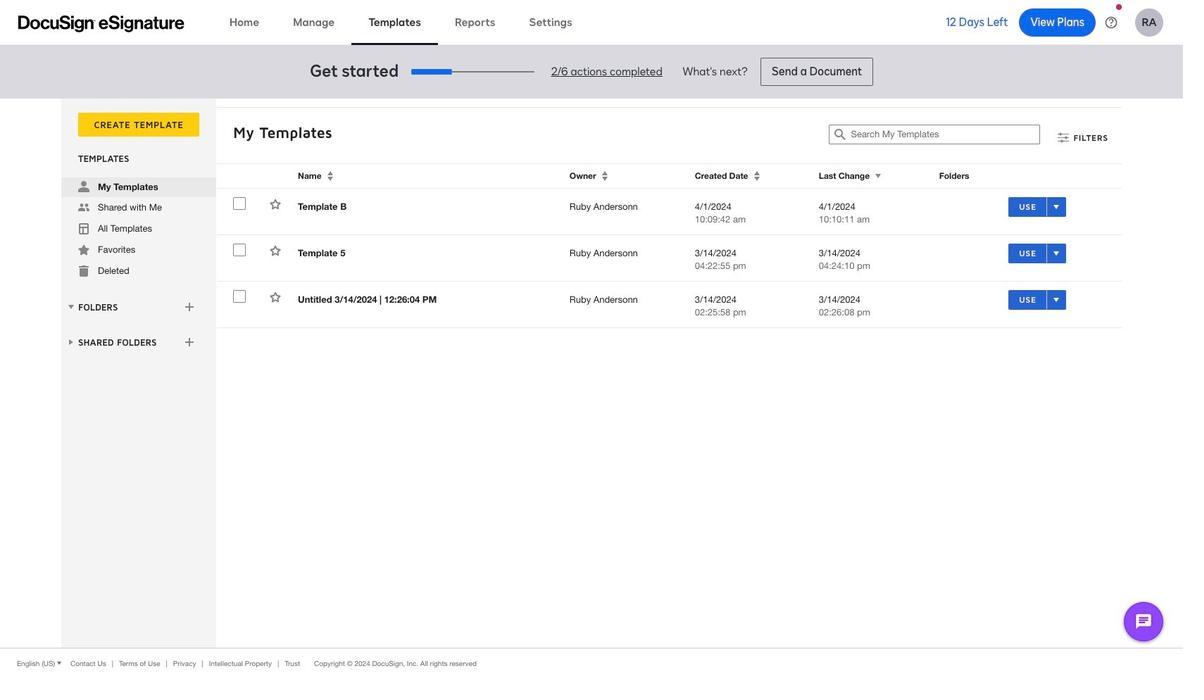 Task type: vqa. For each thing, say whether or not it's contained in the screenshot.
'Secondary Navigation' region
yes



Task type: locate. For each thing, give the bounding box(es) containing it.
more info region
[[0, 648, 1183, 678]]

add template 5 to favorites image
[[270, 245, 281, 256]]

docusign esignature image
[[18, 15, 185, 32]]

add template b to favorites image
[[270, 199, 281, 210]]

trash image
[[78, 266, 89, 277]]

secondary navigation region
[[61, 99, 1126, 648]]

templates image
[[78, 223, 89, 235]]



Task type: describe. For each thing, give the bounding box(es) containing it.
star filled image
[[78, 244, 89, 256]]

view folders image
[[66, 301, 77, 313]]

Search My Templates text field
[[851, 125, 1040, 144]]

view shared folders image
[[66, 337, 77, 348]]

add untitled 3/14/2024 | 12:26:04 pm to favorites image
[[270, 292, 281, 303]]

user image
[[78, 181, 89, 192]]

shared image
[[78, 202, 89, 213]]



